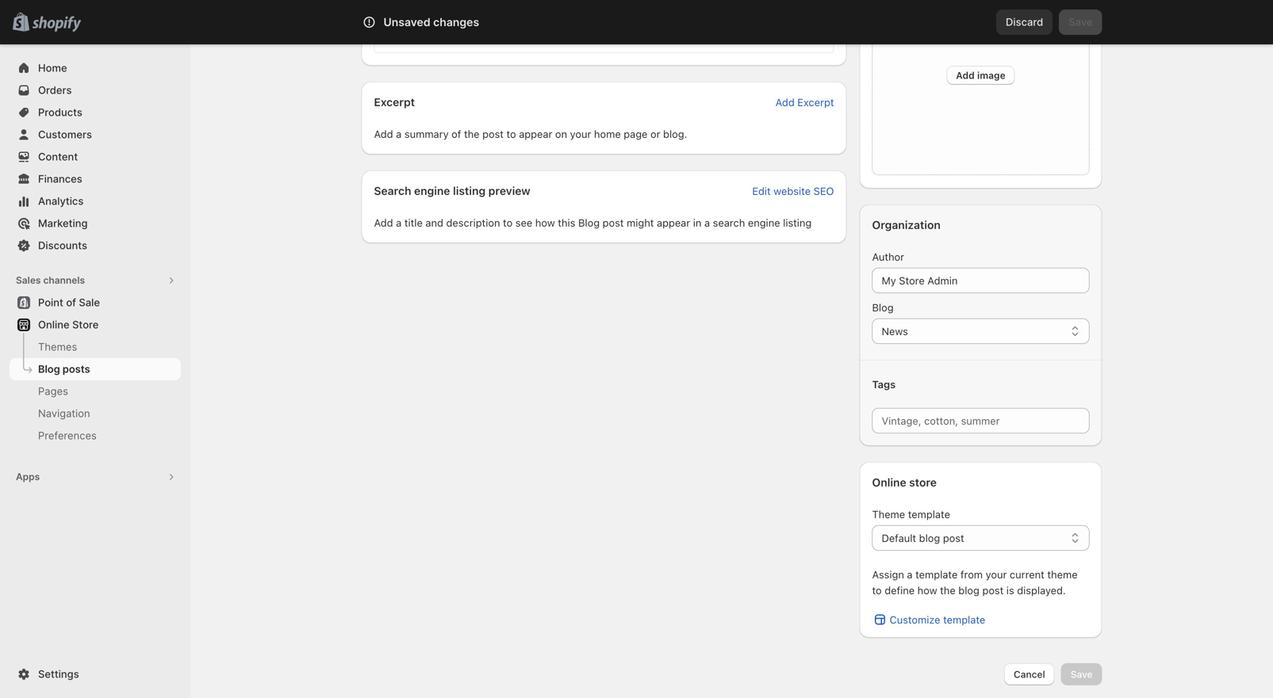 Task type: describe. For each thing, give the bounding box(es) containing it.
search
[[432, 16, 466, 28]]

apps
[[16, 472, 40, 483]]

discard button
[[996, 10, 1053, 35]]

content
[[38, 151, 78, 163]]

point of sale button
[[0, 292, 190, 314]]

preferences link
[[10, 425, 181, 447]]

pages
[[38, 386, 68, 398]]

posts
[[63, 363, 90, 376]]

unsaved changes
[[384, 15, 479, 29]]

themes
[[38, 341, 77, 353]]

preferences
[[38, 430, 97, 442]]

orders link
[[10, 79, 181, 102]]

point of sale link
[[10, 292, 181, 314]]

sales
[[16, 275, 41, 286]]

navigation
[[38, 408, 90, 420]]

blog posts link
[[10, 359, 181, 381]]

search button
[[407, 10, 867, 35]]

point
[[38, 297, 63, 309]]

unsaved
[[384, 15, 431, 29]]

marketing link
[[10, 213, 181, 235]]

online store
[[38, 319, 99, 331]]

themes link
[[10, 336, 181, 359]]



Task type: vqa. For each thing, say whether or not it's contained in the screenshot.
text field
no



Task type: locate. For each thing, give the bounding box(es) containing it.
finances link
[[10, 168, 181, 190]]

products
[[38, 106, 82, 119]]

settings
[[38, 669, 79, 681]]

discard
[[1006, 16, 1043, 28]]

save
[[1069, 16, 1093, 28]]

sale
[[79, 297, 100, 309]]

blog posts
[[38, 363, 90, 376]]

content link
[[10, 146, 181, 168]]

sales channels
[[16, 275, 85, 286]]

apps button
[[10, 466, 181, 489]]

changes
[[433, 15, 479, 29]]

blog
[[38, 363, 60, 376]]

discounts link
[[10, 235, 181, 257]]

analytics
[[38, 195, 84, 207]]

store
[[72, 319, 99, 331]]

home link
[[10, 57, 181, 79]]

finances
[[38, 173, 82, 185]]

home
[[38, 62, 67, 74]]

orders
[[38, 84, 72, 96]]

customers link
[[10, 124, 181, 146]]

of
[[66, 297, 76, 309]]

navigation link
[[10, 403, 181, 425]]

discounts
[[38, 240, 87, 252]]

settings link
[[10, 664, 181, 686]]

point of sale
[[38, 297, 100, 309]]

online
[[38, 319, 70, 331]]

customers
[[38, 129, 92, 141]]

pages link
[[10, 381, 181, 403]]

save button
[[1059, 10, 1102, 35]]

products link
[[10, 102, 181, 124]]

marketing
[[38, 217, 88, 230]]

channels
[[43, 275, 85, 286]]

shopify image
[[32, 16, 81, 32]]

analytics link
[[10, 190, 181, 213]]

online store link
[[10, 314, 181, 336]]

sales channels button
[[10, 270, 181, 292]]



